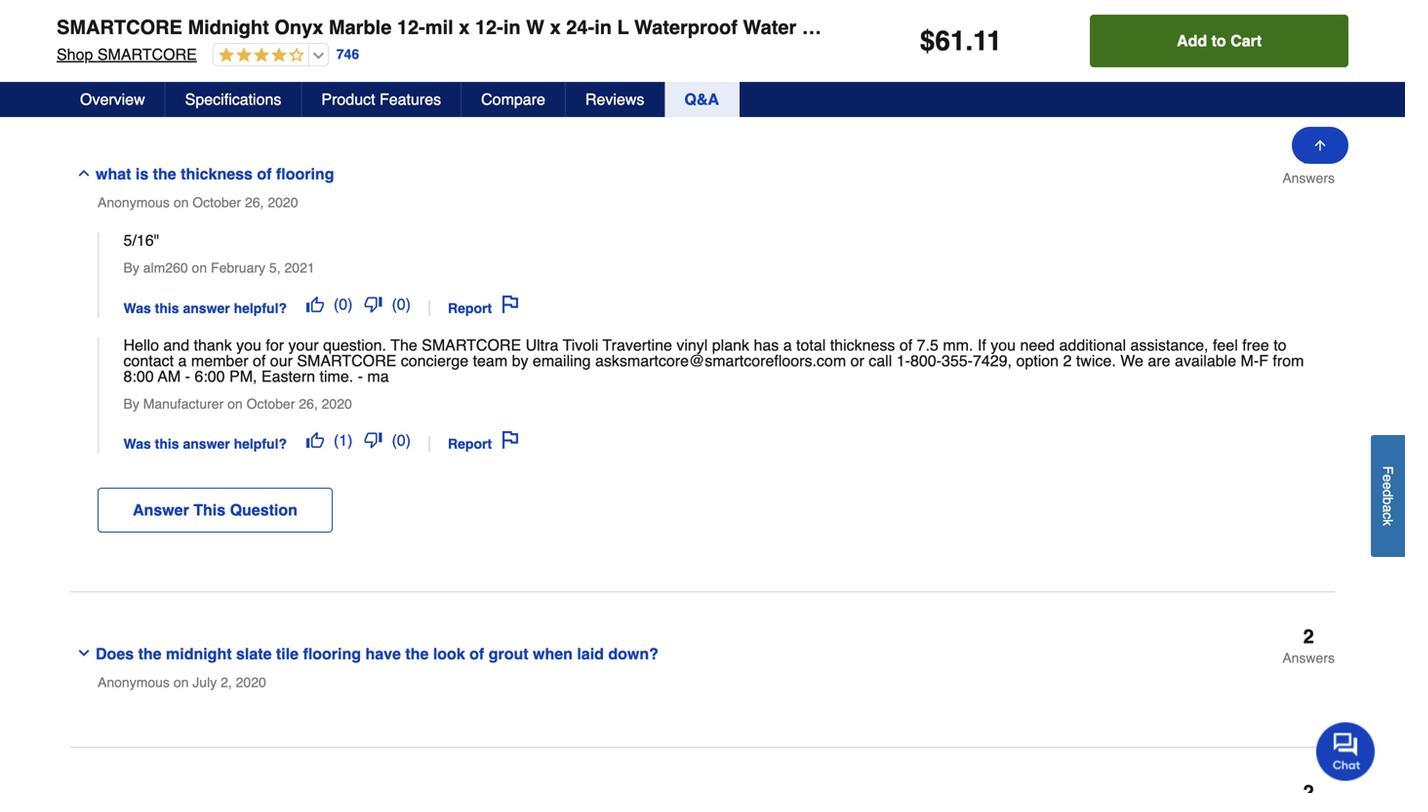 Task type: describe. For each thing, give the bounding box(es) containing it.
thumb up image
[[306, 296, 324, 313]]

compare button
[[462, 82, 566, 117]]

anonymous for what is the thickness of this floor.
[[98, 39, 170, 55]]

arrow up image
[[1313, 138, 1329, 153]]

tile
[[276, 645, 299, 664]]

0 right thumb up icon
[[339, 296, 348, 314]]

.
[[966, 25, 973, 57]]

800-
[[911, 352, 942, 370]]

alm260's answer on february 5, 2021 element
[[98, 232, 1335, 318]]

report button for ( 0 )
[[442, 288, 525, 318]]

7429,
[[973, 352, 1012, 370]]

8:00
[[123, 368, 154, 386]]

61
[[935, 25, 966, 57]]

2020 for of
[[268, 195, 298, 211]]

thumb up image
[[306, 432, 324, 449]]

$
[[920, 25, 935, 57]]

grout
[[489, 645, 529, 664]]

helpful? for ( 0 )
[[234, 301, 287, 316]]

on for what is the thickness of this floor.
[[174, 39, 189, 55]]

the right "does"
[[138, 645, 162, 664]]

) for thumb up icon
[[348, 296, 353, 314]]

thickness inside hello and thank you for your question.  the smartcore ultra tivoli travertine vinyl plank has a total thickness of 7.5 mm. if you need additional assistance, feel free to contact a member of our smartcore concierge team by emailing asksmartcore@smartcorefloors.com or call 1-800-355-7429, option 2 twice. we are available m-f from 8:00 am - 6:00 pm, eastern time. - ma
[[830, 336, 896, 354]]

midnight
[[166, 645, 232, 664]]

slate
[[236, 645, 272, 664]]

pm,
[[229, 368, 257, 386]]

1 horizontal spatial 26,
[[299, 396, 318, 412]]

this for 5/16"
[[155, 301, 179, 316]]

report button for ( 1 )
[[442, 424, 525, 454]]

from
[[1273, 352, 1305, 370]]

have
[[366, 645, 401, 664]]

of inside button
[[257, 9, 272, 28]]

anonymous on july 2, 2020
[[98, 675, 266, 691]]

team
[[473, 352, 508, 370]]

when
[[533, 645, 573, 664]]

thickness for flooring
[[181, 165, 253, 183]]

total
[[797, 336, 826, 354]]

1
[[339, 431, 348, 450]]

to inside button
[[1212, 32, 1227, 50]]

our
[[270, 352, 293, 370]]

this inside button
[[276, 9, 304, 28]]

answer this question
[[133, 501, 298, 520]]

anonymous for what is the thickness of flooring
[[98, 195, 170, 211]]

by alm260 on february 5, 2021
[[123, 260, 315, 276]]

vinyl
[[677, 336, 708, 354]]

add to cart
[[1177, 32, 1262, 50]]

on inside 'element'
[[192, 260, 207, 276]]

( for thumb up icon
[[334, 296, 339, 314]]

22,
[[245, 39, 264, 55]]

alm260
[[143, 260, 188, 276]]

add
[[1177, 32, 1208, 50]]

shop
[[57, 45, 93, 63]]

what is the thickness of this floor.
[[96, 9, 346, 28]]

twice.
[[1077, 352, 1117, 370]]

question
[[230, 501, 298, 520]]

floor.
[[308, 9, 346, 28]]

ft/
[[1346, 16, 1365, 39]]

what for what is the thickness of this floor.
[[96, 9, 131, 28]]

2020 for tile
[[236, 675, 266, 691]]

does
[[96, 645, 134, 664]]

c
[[1381, 513, 1396, 519]]

7.5
[[917, 336, 939, 354]]

of right look
[[470, 645, 484, 664]]

0 for ( 1 )
[[397, 431, 406, 450]]

1-
[[897, 352, 911, 370]]

(15.71-
[[1256, 16, 1318, 39]]

flag image for ( 1 )
[[502, 432, 519, 449]]

call
[[869, 352, 892, 370]]

d
[[1381, 490, 1396, 497]]

answers for what is the thickness of flooring
[[1283, 171, 1335, 186]]

on down pm,
[[228, 396, 243, 412]]

mil
[[425, 16, 454, 39]]

( 1 )
[[334, 431, 353, 450]]

compare
[[481, 90, 546, 108]]

your
[[288, 336, 319, 354]]

what is the thickness of flooring button
[[70, 147, 1082, 187]]

what is the thickness of this floor. button
[[70, 0, 1082, 31]]

asksmartcore@smartcorefloors.com
[[595, 352, 846, 370]]

f e e d b a c k
[[1381, 466, 1396, 526]]

6:00
[[195, 368, 225, 386]]

the inside what is the thickness of this floor. button
[[153, 9, 176, 28]]

need
[[1021, 336, 1055, 354]]

midnight
[[188, 16, 269, 39]]

the inside "what is the thickness of flooring" button
[[153, 165, 176, 183]]

$ 61 . 11
[[920, 25, 1002, 57]]

the
[[391, 336, 418, 354]]

2 in from the left
[[595, 16, 612, 39]]

0 for ( 0 )
[[397, 296, 406, 314]]

f inside button
[[1381, 466, 1396, 475]]

thank
[[194, 336, 232, 354]]

2020 inside manufacturer's answer on october 26, 2020 element
[[322, 396, 352, 412]]

l
[[617, 16, 629, 39]]

am
[[158, 368, 181, 386]]

( 0 ) for ( 1 )
[[392, 431, 411, 450]]

( for thumb down image
[[392, 296, 397, 314]]

to inside hello and thank you for your question.  the smartcore ultra tivoli travertine vinyl plank has a total thickness of 7.5 mm. if you need additional assistance, feel free to contact a member of our smartcore concierge team by emailing asksmartcore@smartcorefloors.com or call 1-800-355-7429, option 2 twice. we are available m-f from 8:00 am - 6:00 pm, eastern time. - ma
[[1274, 336, 1287, 354]]

member
[[191, 352, 248, 370]]

sq
[[1318, 16, 1341, 39]]

chevron up image
[[76, 166, 92, 181]]

additional
[[1060, 336, 1127, 354]]

q&a button
[[665, 82, 740, 117]]

helpful? for ( 1 )
[[234, 437, 287, 452]]

report for ( 1 )
[[448, 437, 492, 452]]

report for ( 0 )
[[448, 301, 492, 316]]

0 horizontal spatial a
[[178, 352, 187, 370]]

manufacturer
[[143, 396, 224, 412]]

for
[[266, 336, 284, 354]]

2 answers element for have
[[1283, 626, 1335, 666]]

1 - from the left
[[185, 368, 190, 386]]

chat invite button image
[[1317, 722, 1376, 781]]

answer for 5/16"
[[183, 301, 230, 316]]

2 2 answers element from the top
[[1283, 146, 1335, 186]]

2,
[[221, 675, 232, 691]]

chevron down image for does
[[76, 646, 92, 662]]

does the midnight slate tile flooring have the look of grout when laid down?
[[96, 645, 659, 664]]

mm.
[[943, 336, 974, 354]]

) for thumb up image on the bottom of page
[[348, 431, 353, 450]]

assistance,
[[1131, 336, 1209, 354]]

746
[[337, 47, 359, 62]]

thumb down image
[[365, 296, 382, 313]]

1 e from the top
[[1381, 475, 1396, 482]]

was for hello and thank you for your question.  the smartcore ultra tivoli travertine vinyl plank has a total thickness of 7.5 mm. if you need additional assistance, feel free to contact a member of our smartcore concierge team by emailing asksmartcore@smartcorefloors.com or call 1-800-355-7429, option 2 twice. we are available m-f from 8:00 am - 6:00 pm, eastern time. - ma
[[123, 437, 151, 452]]

k
[[1381, 519, 1396, 526]]

smartcore midnight onyx marble 12-mil x 12-in w x 24-in l waterproof water resistant interlocking luxury vinyl tile flooring (15.71-sq ft/ cart
[[57, 16, 1406, 39]]

) for thumb down image
[[406, 296, 411, 314]]

chevron down image for what
[[76, 10, 92, 26]]

answer for hello and thank you for your question.  the smartcore ultra tivoli travertine vinyl plank has a total thickness of 7.5 mm. if you need additional assistance, feel free to contact a member of our smartcore concierge team by emailing asksmartcore@smartcorefloors.com or call 1-800-355-7429, option 2 twice. we are available m-f from 8:00 am - 6:00 pm, eastern time. - ma
[[183, 437, 230, 452]]

2 for does the midnight slate tile flooring have the look of grout when laid down?
[[1304, 626, 1315, 648]]

onyx
[[275, 16, 323, 39]]

f e e d b a c k button
[[1372, 435, 1406, 557]]

hello
[[123, 336, 159, 354]]

of up anonymous on october 26, 2020
[[257, 165, 272, 183]]

thickness for this
[[181, 9, 253, 28]]



Task type: vqa. For each thing, say whether or not it's contained in the screenshot.
Anonymous's question on October 26, 2020 element
yes



Task type: locate. For each thing, give the bounding box(es) containing it.
1 vertical spatial october
[[247, 396, 295, 412]]

on left july
[[174, 675, 189, 691]]

3 answers from the top
[[1283, 651, 1335, 666]]

what
[[96, 9, 131, 28], [96, 165, 131, 183]]

report down the team
[[448, 437, 492, 452]]

we
[[1121, 352, 1144, 370]]

flag image for ( 0 )
[[502, 296, 519, 313]]

the up anonymous on october 26, 2020
[[153, 165, 176, 183]]

1 vertical spatial flooring
[[303, 645, 361, 664]]

ma
[[367, 368, 389, 386]]

1 vertical spatial f
[[1381, 466, 1396, 475]]

and
[[163, 336, 189, 354]]

2 answers for what is the thickness of flooring
[[1283, 146, 1335, 186]]

1 report from the top
[[448, 301, 492, 316]]

does the midnight slate tile flooring have the look of grout when laid down? button
[[70, 627, 1082, 667]]

of left for
[[253, 352, 266, 370]]

1 vertical spatial report button
[[442, 424, 525, 454]]

2 vertical spatial this
[[155, 437, 179, 452]]

1 by from the top
[[123, 260, 139, 276]]

ultra
[[526, 336, 559, 354]]

1 was from the top
[[123, 301, 151, 316]]

) left thumb down image
[[348, 296, 353, 314]]

0 vertical spatial thickness
[[181, 9, 253, 28]]

1 2 answers element from the top
[[1283, 0, 1335, 30]]

of up 22, on the top of the page
[[257, 9, 272, 28]]

f
[[1259, 352, 1269, 370], [1381, 466, 1396, 475]]

flooring right tile
[[303, 645, 361, 664]]

1 12- from the left
[[397, 16, 425, 39]]

you right if
[[991, 336, 1016, 354]]

answers for does the midnight slate tile flooring have the look of grout when laid down?
[[1283, 651, 1335, 666]]

2 was from the top
[[123, 437, 151, 452]]

0 vertical spatial 2
[[1304, 146, 1315, 168]]

3 2 answers element from the top
[[1283, 626, 1335, 666]]

travertine
[[603, 336, 672, 354]]

report inside alm260's answer on february 5, 2021 'element'
[[448, 301, 492, 316]]

report up the team
[[448, 301, 492, 316]]

if
[[978, 336, 987, 354]]

) for thumb down icon
[[406, 431, 411, 450]]

1 horizontal spatial in
[[595, 16, 612, 39]]

1 horizontal spatial 12-
[[475, 16, 504, 39]]

this inside manufacturer's answer on october 26, 2020 element
[[155, 437, 179, 452]]

overview
[[80, 90, 145, 108]]

f left from
[[1259, 352, 1269, 370]]

was up hello
[[123, 301, 151, 316]]

x
[[459, 16, 470, 39], [550, 16, 561, 39]]

you
[[236, 336, 262, 354], [991, 336, 1016, 354]]

answer
[[183, 301, 230, 316], [183, 437, 230, 452]]

2 vertical spatial 2 answers element
[[1283, 626, 1335, 666]]

0 vertical spatial answer
[[183, 301, 230, 316]]

0 horizontal spatial in
[[504, 16, 521, 39]]

0 horizontal spatial 12-
[[397, 16, 425, 39]]

3 anonymous from the top
[[98, 675, 170, 691]]

available
[[1175, 352, 1237, 370]]

smartcore
[[57, 16, 182, 39], [97, 45, 197, 63], [422, 336, 521, 354], [297, 352, 397, 370]]

0 vertical spatial to
[[1212, 32, 1227, 50]]

1 vertical spatial to
[[1274, 336, 1287, 354]]

product features
[[322, 90, 441, 108]]

add to cart button
[[1091, 15, 1349, 67]]

cart inside 'add to cart' button
[[1231, 32, 1262, 50]]

) right thumb down icon
[[406, 431, 411, 450]]

flooring inside "what is the thickness of flooring" button
[[276, 165, 334, 183]]

manufacturer's answer on october 26, 2020 element
[[98, 336, 1335, 454]]

helpful? inside alm260's answer on february 5, 2021 'element'
[[234, 301, 287, 316]]

1 answer from the top
[[183, 301, 230, 316]]

to right add
[[1212, 32, 1227, 50]]

october down what is the thickness of flooring
[[193, 195, 241, 211]]

0 horizontal spatial f
[[1259, 352, 1269, 370]]

2 helpful? from the top
[[234, 437, 287, 452]]

report inside manufacturer's answer on october 26, 2020 element
[[448, 437, 492, 452]]

1 vertical spatial flag image
[[502, 432, 519, 449]]

flag image
[[502, 296, 519, 313], [502, 432, 519, 449]]

answer down manufacturer
[[183, 437, 230, 452]]

2 - from the left
[[358, 368, 363, 386]]

what inside button
[[96, 9, 131, 28]]

0 vertical spatial 2 answers
[[1283, 146, 1335, 186]]

report button down the team
[[442, 424, 525, 454]]

2 answers inside anonymous's question on october 26, 2020 element
[[1283, 146, 1335, 186]]

2 anonymous from the top
[[98, 195, 170, 211]]

was inside manufacturer's answer on october 26, 2020 element
[[123, 437, 151, 452]]

thumb down image
[[365, 432, 382, 449]]

by manufacturer on october 26, 2020
[[123, 396, 352, 412]]

0 vertical spatial was this answer helpful?
[[123, 301, 291, 316]]

vinyl
[[1082, 16, 1128, 39]]

to right the free
[[1274, 336, 1287, 354]]

report button inside manufacturer's answer on october 26, 2020 element
[[442, 424, 525, 454]]

feel
[[1213, 336, 1239, 354]]

2 was this answer helpful? from the top
[[123, 437, 291, 452]]

0 vertical spatial f
[[1259, 352, 1269, 370]]

- right 'am'
[[185, 368, 190, 386]]

1 vertical spatial answer
[[183, 437, 230, 452]]

flooring down product
[[276, 165, 334, 183]]

2 for what is the thickness of flooring
[[1304, 146, 1315, 168]]

1 vertical spatial 2 answers
[[1283, 626, 1335, 666]]

0 vertical spatial 2020
[[268, 195, 298, 211]]

is inside button
[[136, 9, 149, 28]]

1 report button from the top
[[442, 288, 525, 318]]

of
[[257, 9, 272, 28], [257, 165, 272, 183], [900, 336, 913, 354], [253, 352, 266, 370], [470, 645, 484, 664]]

1 vertical spatial 2
[[1064, 352, 1072, 370]]

on right alm260
[[192, 260, 207, 276]]

the left look
[[405, 645, 429, 664]]

2 e from the top
[[1381, 482, 1396, 490]]

1 horizontal spatial you
[[991, 336, 1016, 354]]

report button up the team
[[442, 288, 525, 318]]

0 vertical spatial 2021
[[268, 39, 298, 55]]

2020 down time.
[[322, 396, 352, 412]]

anonymous up overview
[[98, 39, 170, 55]]

355-
[[942, 352, 973, 370]]

1 horizontal spatial x
[[550, 16, 561, 39]]

(
[[334, 296, 339, 314], [392, 296, 397, 314], [334, 431, 339, 450], [392, 431, 397, 450]]

chevron down image up shop
[[76, 10, 92, 26]]

eastern
[[262, 368, 315, 386]]

flooring inside does the midnight slate tile flooring have the look of grout when laid down? button
[[303, 645, 361, 664]]

( right thumb up icon
[[334, 296, 339, 314]]

flag image down by
[[502, 432, 519, 449]]

was for 5/16"
[[123, 301, 151, 316]]

0 vertical spatial answers
[[1283, 15, 1335, 30]]

was this answer helpful? up the 'thank'
[[123, 301, 291, 316]]

this for hello and thank you for your question.  the smartcore ultra tivoli travertine vinyl plank has a total thickness of 7.5 mm. if you need additional assistance, feel free to contact a member of our smartcore concierge team by emailing asksmartcore@smartcorefloors.com or call 1-800-355-7429, option 2 twice. we are available m-f from 8:00 am - 6:00 pm, eastern time. - ma
[[155, 437, 179, 452]]

thickness inside button
[[181, 165, 253, 183]]

1 answers from the top
[[1283, 15, 1335, 30]]

2 answer from the top
[[183, 437, 230, 452]]

by down the 5/16"
[[123, 260, 139, 276]]

0 vertical spatial chevron down image
[[76, 10, 92, 26]]

what is the thickness of flooring
[[96, 165, 334, 183]]

by down 8:00
[[123, 396, 139, 412]]

by inside manufacturer's answer on october 26, 2020 element
[[123, 396, 139, 412]]

was this answer helpful? for 5/16"
[[123, 301, 291, 316]]

1 chevron down image from the top
[[76, 10, 92, 26]]

1 vertical spatial 2020
[[322, 396, 352, 412]]

october down the eastern
[[247, 396, 295, 412]]

2 is from the top
[[136, 165, 149, 183]]

5/16"
[[123, 232, 159, 250]]

2 2 answers from the top
[[1283, 626, 1335, 666]]

0 vertical spatial 2 answers element
[[1283, 0, 1335, 30]]

1 2 answers from the top
[[1283, 146, 1335, 186]]

a right has
[[784, 336, 792, 354]]

what for what is the thickness of flooring
[[96, 165, 131, 183]]

0 vertical spatial flooring
[[276, 165, 334, 183]]

0 vertical spatial 26,
[[245, 195, 264, 211]]

2 12- from the left
[[475, 16, 504, 39]]

answer up the 'thank'
[[183, 301, 230, 316]]

f inside hello and thank you for your question.  the smartcore ultra tivoli travertine vinyl plank has a total thickness of 7.5 mm. if you need additional assistance, feel free to contact a member of our smartcore concierge team by emailing asksmartcore@smartcorefloors.com or call 1-800-355-7429, option 2 twice. we are available m-f from 8:00 am - 6:00 pm, eastern time. - ma
[[1259, 352, 1269, 370]]

2 chevron down image from the top
[[76, 646, 92, 662]]

was inside alm260's answer on february 5, 2021 'element'
[[123, 301, 151, 316]]

2020 up 5,
[[268, 195, 298, 211]]

thickness up january
[[181, 9, 253, 28]]

0 horizontal spatial cart
[[1231, 32, 1262, 50]]

flooring for of
[[276, 165, 334, 183]]

product features button
[[302, 82, 462, 117]]

0 vertical spatial flag image
[[502, 296, 519, 313]]

24-
[[566, 16, 595, 39]]

time.
[[320, 368, 354, 386]]

26, down the eastern
[[299, 396, 318, 412]]

flooring
[[276, 165, 334, 183], [303, 645, 361, 664]]

1 horizontal spatial to
[[1274, 336, 1287, 354]]

2 answers element for floor.
[[1283, 0, 1335, 30]]

1 vertical spatial this
[[155, 301, 179, 316]]

1 what from the top
[[96, 9, 131, 28]]

chevron down image inside what is the thickness of this floor. button
[[76, 10, 92, 26]]

0 horizontal spatial 2020
[[236, 675, 266, 691]]

0 horizontal spatial october
[[193, 195, 241, 211]]

0 vertical spatial anonymous
[[98, 39, 170, 55]]

by for 5/16"
[[123, 260, 139, 276]]

q&a
[[685, 90, 719, 108]]

1 vertical spatial what
[[96, 165, 131, 183]]

2 vertical spatial anonymous
[[98, 675, 170, 691]]

0 horizontal spatial to
[[1212, 32, 1227, 50]]

cart right ft/
[[1370, 16, 1406, 39]]

of left 7.5
[[900, 336, 913, 354]]

anonymous's question on october 26, 2020 element
[[70, 146, 1335, 593]]

2 vertical spatial thickness
[[830, 336, 896, 354]]

the up anonymous on january 22, 2021
[[153, 9, 176, 28]]

are
[[1148, 352, 1171, 370]]

1 vertical spatial answers
[[1283, 171, 1335, 186]]

answers inside anonymous's question on october 26, 2020 element
[[1283, 171, 1335, 186]]

flooring for tile
[[303, 645, 361, 664]]

0 vertical spatial report button
[[442, 288, 525, 318]]

emailing
[[533, 352, 591, 370]]

( 0 ) inside manufacturer's answer on october 26, 2020 element
[[392, 431, 411, 450]]

on down what is the thickness of flooring
[[174, 195, 189, 211]]

interlocking
[[896, 16, 1006, 39]]

concierge
[[401, 352, 469, 370]]

chevron down image inside does the midnight slate tile flooring have the look of grout when laid down? button
[[76, 646, 92, 662]]

( right thumb up image on the bottom of page
[[334, 431, 339, 450]]

by inside alm260's answer on february 5, 2021 'element'
[[123, 260, 139, 276]]

0 vertical spatial what
[[96, 9, 131, 28]]

) left thumb down icon
[[348, 431, 353, 450]]

1 anonymous from the top
[[98, 39, 170, 55]]

down?
[[609, 645, 659, 664]]

thickness inside button
[[181, 9, 253, 28]]

answer
[[133, 501, 189, 520]]

1 vertical spatial was this answer helpful?
[[123, 437, 291, 452]]

( for thumb up image on the bottom of page
[[334, 431, 339, 450]]

is inside button
[[136, 165, 149, 183]]

is up shop smartcore
[[136, 9, 149, 28]]

2 report from the top
[[448, 437, 492, 452]]

by
[[123, 260, 139, 276], [123, 396, 139, 412]]

specifications button
[[166, 82, 302, 117]]

1 x from the left
[[459, 16, 470, 39]]

11
[[973, 25, 1002, 57]]

1 is from the top
[[136, 9, 149, 28]]

2021 inside alm260's answer on february 5, 2021 'element'
[[285, 260, 315, 276]]

2 horizontal spatial 2020
[[322, 396, 352, 412]]

( 0 ) right thumb up icon
[[334, 296, 353, 314]]

2021 right 5,
[[285, 260, 315, 276]]

1 vertical spatial 2021
[[285, 260, 315, 276]]

on for what is the thickness of flooring
[[174, 195, 189, 211]]

( right thumb down icon
[[392, 431, 397, 450]]

answer inside manufacturer's answer on october 26, 2020 element
[[183, 437, 230, 452]]

tile
[[1134, 16, 1167, 39]]

helpful? inside manufacturer's answer on october 26, 2020 element
[[234, 437, 287, 452]]

2 horizontal spatial a
[[1381, 505, 1396, 513]]

1 vertical spatial was
[[123, 437, 151, 452]]

1 horizontal spatial october
[[247, 396, 295, 412]]

2021 down onyx
[[268, 39, 298, 55]]

1 flag image from the top
[[502, 296, 519, 313]]

what right chevron up "icon"
[[96, 165, 131, 183]]

anonymous up the 5/16"
[[98, 195, 170, 211]]

2 vertical spatial 2
[[1304, 626, 1315, 648]]

( 0 ) right thumb down icon
[[392, 431, 411, 450]]

2 answers for does the midnight slate tile flooring have the look of grout when laid down?
[[1283, 626, 1335, 666]]

overview button
[[61, 82, 166, 117]]

answer inside alm260's answer on february 5, 2021 'element'
[[183, 301, 230, 316]]

12- right the marble
[[397, 16, 425, 39]]

this
[[276, 9, 304, 28], [155, 301, 179, 316], [155, 437, 179, 452]]

waterproof
[[634, 16, 738, 39]]

february
[[211, 260, 266, 276]]

cart right add
[[1231, 32, 1262, 50]]

1 vertical spatial helpful?
[[234, 437, 287, 452]]

4.3 stars image
[[214, 47, 304, 65]]

helpful? up for
[[234, 301, 287, 316]]

this left "floor."
[[276, 9, 304, 28]]

1 horizontal spatial 2020
[[268, 195, 298, 211]]

0 horizontal spatial 26,
[[245, 195, 264, 211]]

this
[[194, 501, 226, 520]]

2 answers from the top
[[1283, 171, 1335, 186]]

thickness left 1-
[[830, 336, 896, 354]]

2020 right 2,
[[236, 675, 266, 691]]

anonymous on october 26, 2020
[[98, 195, 298, 211]]

1 horizontal spatial cart
[[1370, 16, 1406, 39]]

flag image up by
[[502, 296, 519, 313]]

0 vertical spatial october
[[193, 195, 241, 211]]

plank
[[712, 336, 750, 354]]

this down manufacturer
[[155, 437, 179, 452]]

12- left w
[[475, 16, 504, 39]]

e up d
[[1381, 475, 1396, 482]]

( 0 ) for ( 0 )
[[392, 296, 411, 314]]

1 vertical spatial is
[[136, 165, 149, 183]]

anonymous on january 22, 2021
[[98, 39, 298, 55]]

1 helpful? from the top
[[234, 301, 287, 316]]

this inside alm260's answer on february 5, 2021 'element'
[[155, 301, 179, 316]]

1 vertical spatial thickness
[[181, 165, 253, 183]]

hello and thank you for your question.  the smartcore ultra tivoli travertine vinyl plank has a total thickness of 7.5 mm. if you need additional assistance, feel free to contact a member of our smartcore concierge team by emailing asksmartcore@smartcorefloors.com or call 1-800-355-7429, option 2 twice. we are available m-f from 8:00 am - 6:00 pm, eastern time. - ma
[[123, 336, 1305, 386]]

2 answers element containing answers
[[1283, 0, 1335, 30]]

january
[[193, 39, 241, 55]]

in left w
[[504, 16, 521, 39]]

m-
[[1241, 352, 1259, 370]]

2 inside hello and thank you for your question.  the smartcore ultra tivoli travertine vinyl plank has a total thickness of 7.5 mm. if you need additional assistance, feel free to contact a member of our smartcore concierge team by emailing asksmartcore@smartcorefloors.com or call 1-800-355-7429, option 2 twice. we are available m-f from 8:00 am - 6:00 pm, eastern time. - ma
[[1064, 352, 1072, 370]]

0 vertical spatial is
[[136, 9, 149, 28]]

0 right thumb down icon
[[397, 431, 406, 450]]

) right thumb down image
[[406, 296, 411, 314]]

contact
[[123, 352, 174, 370]]

1 vertical spatial by
[[123, 396, 139, 412]]

was this answer helpful? inside manufacturer's answer on october 26, 2020 element
[[123, 437, 291, 452]]

or
[[851, 352, 865, 370]]

1 was this answer helpful? from the top
[[123, 301, 291, 316]]

0 horizontal spatial you
[[236, 336, 262, 354]]

what inside button
[[96, 165, 131, 183]]

option
[[1017, 352, 1059, 370]]

in left l
[[595, 16, 612, 39]]

0 vertical spatial by
[[123, 260, 139, 276]]

free
[[1243, 336, 1270, 354]]

this up and
[[155, 301, 179, 316]]

was this answer helpful? for hello and thank you for your question.  the smartcore ultra tivoli travertine vinyl plank has a total thickness of 7.5 mm. if you need additional assistance, feel free to contact a member of our smartcore concierge team by emailing asksmartcore@smartcorefloors.com or call 1-800-355-7429, option 2 twice. we are available m-f from 8:00 am - 6:00 pm, eastern time. - ma
[[123, 437, 291, 452]]

f up d
[[1381, 466, 1396, 475]]

1 vertical spatial anonymous
[[98, 195, 170, 211]]

0 right thumb down image
[[397, 296, 406, 314]]

resistant
[[802, 16, 890, 39]]

water
[[743, 16, 797, 39]]

( right thumb down image
[[392, 296, 397, 314]]

was this answer helpful? inside alm260's answer on february 5, 2021 'element'
[[123, 301, 291, 316]]

question.
[[323, 336, 387, 354]]

thickness up anonymous on october 26, 2020
[[181, 165, 253, 183]]

on for does the midnight slate tile flooring have the look of grout when laid down?
[[174, 675, 189, 691]]

was down manufacturer
[[123, 437, 151, 452]]

1 you from the left
[[236, 336, 262, 354]]

2 flag image from the top
[[502, 432, 519, 449]]

2 answers element
[[1283, 0, 1335, 30], [1283, 146, 1335, 186], [1283, 626, 1335, 666]]

chevron down image left "does"
[[76, 646, 92, 662]]

2 vertical spatial 2020
[[236, 675, 266, 691]]

1 vertical spatial chevron down image
[[76, 646, 92, 662]]

26, down what is the thickness of flooring
[[245, 195, 264, 211]]

0 vertical spatial report
[[448, 301, 492, 316]]

cart
[[1370, 16, 1406, 39], [1231, 32, 1262, 50]]

on left january
[[174, 39, 189, 55]]

product
[[322, 90, 375, 108]]

helpful? down the 'by manufacturer on october 26, 2020'
[[234, 437, 287, 452]]

2 what from the top
[[96, 165, 131, 183]]

e up b
[[1381, 482, 1396, 490]]

( 0 ) right thumb down image
[[392, 296, 411, 314]]

chevron down image
[[76, 10, 92, 26], [76, 646, 92, 662]]

( for thumb down icon
[[392, 431, 397, 450]]

specifications
[[185, 90, 282, 108]]

2 report button from the top
[[442, 424, 525, 454]]

1 vertical spatial 26,
[[299, 396, 318, 412]]

is for what is the thickness of this floor.
[[136, 9, 149, 28]]

a inside button
[[1381, 505, 1396, 513]]

shop smartcore
[[57, 45, 197, 63]]

2 you from the left
[[991, 336, 1016, 354]]

1 horizontal spatial a
[[784, 336, 792, 354]]

anonymous down "does"
[[98, 675, 170, 691]]

2 vertical spatial answers
[[1283, 651, 1335, 666]]

2 x from the left
[[550, 16, 561, 39]]

1 in from the left
[[504, 16, 521, 39]]

you left for
[[236, 336, 262, 354]]

report button inside alm260's answer on february 5, 2021 'element'
[[442, 288, 525, 318]]

1 horizontal spatial -
[[358, 368, 363, 386]]

1 horizontal spatial f
[[1381, 466, 1396, 475]]

is
[[136, 9, 149, 28], [136, 165, 149, 183]]

by for hello and thank you for your question.  the smartcore ultra tivoli travertine vinyl plank has a total thickness of 7.5 mm. if you need additional assistance, feel free to contact a member of our smartcore concierge team by emailing asksmartcore@smartcorefloors.com or call 1-800-355-7429, option 2 twice. we are available m-f from 8:00 am - 6:00 pm, eastern time. - ma
[[123, 396, 139, 412]]

0 vertical spatial was
[[123, 301, 151, 316]]

0 vertical spatial helpful?
[[234, 301, 287, 316]]

2 by from the top
[[123, 396, 139, 412]]

anonymous for does the midnight slate tile flooring have the look of grout when laid down?
[[98, 675, 170, 691]]

is for what is the thickness of flooring
[[136, 165, 149, 183]]

0
[[339, 296, 348, 314], [397, 296, 406, 314], [397, 431, 406, 450]]

x right w
[[550, 16, 561, 39]]

x right mil
[[459, 16, 470, 39]]

was this answer helpful? down manufacturer
[[123, 437, 291, 452]]

- left ma
[[358, 368, 363, 386]]

1 vertical spatial 2 answers element
[[1283, 146, 1335, 186]]

0 horizontal spatial -
[[185, 368, 190, 386]]

look
[[433, 645, 465, 664]]

october
[[193, 195, 241, 211], [247, 396, 295, 412]]

helpful?
[[234, 301, 287, 316], [234, 437, 287, 452]]

is right chevron up "icon"
[[136, 165, 149, 183]]

1 vertical spatial report
[[448, 437, 492, 452]]

tivoli
[[563, 336, 599, 354]]

what up shop smartcore
[[96, 9, 131, 28]]

has
[[754, 336, 779, 354]]

0 vertical spatial this
[[276, 9, 304, 28]]

0 horizontal spatial x
[[459, 16, 470, 39]]

a left 6:00
[[178, 352, 187, 370]]

a up k
[[1381, 505, 1396, 513]]



